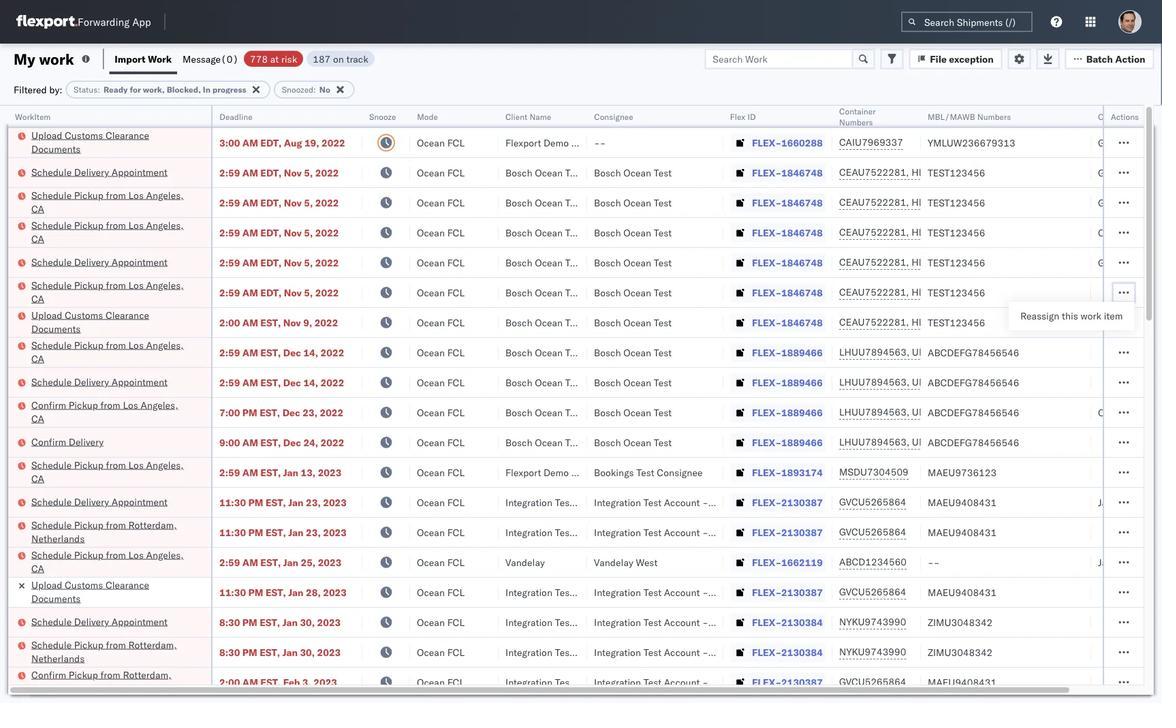 Task type: vqa. For each thing, say whether or not it's contained in the screenshot.


Task type: locate. For each thing, give the bounding box(es) containing it.
0 horizontal spatial --
[[594, 137, 606, 149]]

los
[[128, 189, 144, 201], [128, 219, 144, 231], [128, 279, 144, 291], [128, 339, 144, 351], [123, 399, 138, 411], [128, 459, 144, 471], [128, 549, 144, 561]]

2 edt, from the top
[[261, 167, 282, 179]]

work
[[39, 49, 74, 68], [1081, 310, 1102, 322]]

2 schedule delivery appointment from the top
[[31, 256, 168, 268]]

: left ready
[[98, 85, 100, 95]]

2 schedule delivery appointment link from the top
[[31, 255, 168, 269]]

2 vertical spatial confirm
[[31, 669, 66, 681]]

flexport demo consignee for -
[[506, 137, 617, 149]]

2 2:00 from the top
[[219, 676, 240, 688]]

6 hlxu8034992 from the top
[[984, 316, 1051, 328]]

1 vertical spatial flexport demo consignee
[[506, 467, 617, 478]]

pm down 11:30 pm est, jan 28, 2023
[[243, 616, 257, 628]]

0 vertical spatial omkar
[[1099, 227, 1127, 239]]

maeu9408431 for confirm pickup from rotterdam, netherlands
[[928, 676, 997, 688]]

4 account from the top
[[664, 616, 700, 628]]

--
[[594, 137, 606, 149], [928, 556, 940, 568]]

11:30 down 2:59 am est, jan 25, 2023
[[219, 586, 246, 598]]

omkar for ceau7522281, hlxu6269489, hlxu8034992
[[1099, 227, 1127, 239]]

1 vertical spatial confirm
[[31, 436, 66, 448]]

pm up 2:59 am est, jan 25, 2023
[[248, 527, 263, 538]]

2 flex-1846748 from the top
[[752, 197, 823, 209]]

pickup for first schedule pickup from los angeles, ca button from the bottom
[[74, 549, 104, 561]]

hlxu6269489,
[[912, 166, 982, 178], [912, 196, 982, 208], [912, 226, 982, 238], [912, 256, 982, 268], [912, 286, 982, 298], [912, 316, 982, 328]]

0 horizontal spatial work
[[39, 49, 74, 68]]

ca
[[31, 203, 44, 215], [31, 233, 44, 245], [31, 293, 44, 305], [31, 353, 44, 365], [31, 413, 44, 425], [31, 473, 44, 485], [31, 563, 44, 575]]

bosch ocean test
[[506, 167, 584, 179], [594, 167, 672, 179], [506, 197, 584, 209], [594, 197, 672, 209], [506, 227, 584, 239], [594, 227, 672, 239], [506, 257, 584, 269], [594, 257, 672, 269], [506, 287, 584, 299], [594, 287, 672, 299], [506, 317, 584, 329], [594, 317, 672, 329], [506, 347, 584, 359], [594, 347, 672, 359], [506, 377, 584, 388], [594, 377, 672, 388], [506, 407, 584, 418], [594, 407, 672, 418], [506, 437, 584, 448], [594, 437, 672, 448]]

1 vertical spatial flexport
[[506, 467, 541, 478]]

aug
[[284, 137, 302, 149]]

3 uetu5238478 from the top
[[913, 406, 979, 418]]

1 vertical spatial upload customs clearance documents
[[31, 309, 149, 335]]

3 abcdefg78456546 from the top
[[928, 407, 1020, 418]]

1 horizontal spatial vandelay
[[594, 556, 634, 568]]

lhuu7894563,
[[840, 346, 910, 358], [840, 376, 910, 388], [840, 406, 910, 418], [840, 436, 910, 448]]

ready
[[104, 85, 128, 95]]

1 am from the top
[[243, 137, 258, 149]]

deadline
[[219, 111, 252, 122]]

0 vertical spatial upload customs clearance documents button
[[31, 128, 194, 157]]

5 ceau7522281, hlxu6269489, hlxu8034992 from the top
[[840, 286, 1051, 298]]

2023 right 3,
[[314, 676, 337, 688]]

0 vertical spatial upload
[[31, 129, 62, 141]]

8:30 pm est, jan 30, 2023 up the 2:00 am est, feb 3, 2023
[[219, 646, 341, 658]]

0 vertical spatial flex-2130384
[[752, 616, 823, 628]]

pm down 2:59 am est, jan 13, 2023
[[248, 497, 263, 508]]

schedule pickup from los angeles, ca link for fourth schedule pickup from los angeles, ca button
[[31, 338, 194, 366]]

1 gaurav from the top
[[1099, 137, 1129, 149]]

30,
[[300, 616, 315, 628], [300, 646, 315, 658]]

container numbers button
[[833, 103, 908, 127]]

11:30
[[219, 497, 246, 508], [219, 527, 246, 538], [219, 586, 246, 598]]

0 vertical spatial 14,
[[304, 347, 318, 359]]

1 vertical spatial demo
[[544, 467, 569, 478]]

test
[[566, 167, 584, 179], [654, 167, 672, 179], [566, 197, 584, 209], [654, 197, 672, 209], [566, 227, 584, 239], [654, 227, 672, 239], [566, 257, 584, 269], [654, 257, 672, 269], [566, 287, 584, 299], [654, 287, 672, 299], [566, 317, 584, 329], [654, 317, 672, 329], [566, 347, 584, 359], [654, 347, 672, 359], [566, 377, 584, 388], [654, 377, 672, 388], [566, 407, 584, 418], [654, 407, 672, 418], [566, 437, 584, 448], [654, 437, 672, 448], [637, 467, 655, 478], [644, 497, 662, 508], [644, 527, 662, 538], [644, 586, 662, 598], [644, 616, 662, 628], [644, 646, 662, 658], [644, 676, 662, 688]]

2 upload customs clearance documents button from the top
[[31, 308, 194, 337]]

2:59 am est, dec 14, 2022 up 7:00 pm est, dec 23, 2022
[[219, 377, 344, 388]]

0 vertical spatial 11:30 pm est, jan 23, 2023
[[219, 497, 347, 508]]

file
[[931, 53, 947, 65]]

rotterdam, inside confirm pickup from rotterdam, netherlands
[[123, 669, 171, 681]]

23, for rotterdam,
[[306, 527, 321, 538]]

1889466 for schedule pickup from los angeles, ca
[[782, 347, 823, 359]]

3 gaurav jawla from the top
[[1099, 197, 1155, 209]]

3 5, from the top
[[304, 227, 313, 239]]

abcdefg78456546 for schedule delivery appointment
[[928, 377, 1020, 388]]

4 appointment from the top
[[112, 496, 168, 508]]

5 ceau7522281, from the top
[[840, 286, 910, 298]]

3 flex-1846748 from the top
[[752, 227, 823, 239]]

schedule pickup from los angeles, ca link for 2nd schedule pickup from los angeles, ca button from the top
[[31, 218, 194, 246]]

from inside confirm pickup from rotterdam, netherlands
[[101, 669, 120, 681]]

2:59 am est, dec 14, 2022 down 2:00 am est, nov 9, 2022
[[219, 347, 344, 359]]

gaurav jawla
[[1099, 137, 1155, 149], [1099, 167, 1155, 179], [1099, 197, 1155, 209], [1099, 257, 1155, 269]]

flexport for bookings test consignee
[[506, 467, 541, 478]]

pickup for 2nd schedule pickup from los angeles, ca button from the bottom
[[74, 459, 104, 471]]

1 ocean fcl from the top
[[417, 137, 465, 149]]

est,
[[261, 317, 281, 329], [261, 347, 281, 359], [261, 377, 281, 388], [260, 407, 280, 418], [261, 437, 281, 448], [261, 467, 281, 478], [266, 497, 286, 508], [266, 527, 286, 538], [261, 556, 281, 568], [266, 586, 286, 598], [260, 616, 280, 628], [260, 646, 280, 658], [261, 676, 281, 688]]

0 vertical spatial rotterdam,
[[128, 519, 177, 531]]

0 vertical spatial savant
[[1130, 227, 1159, 239]]

2:59 am edt, nov 5, 2022 for fourth schedule pickup from los angeles, ca button from the bottom
[[219, 287, 339, 299]]

6 flex-1846748 from the top
[[752, 317, 823, 329]]

0 vertical spatial flexport demo consignee
[[506, 137, 617, 149]]

0 horizontal spatial :
[[98, 85, 100, 95]]

3 11:30 from the top
[[219, 586, 246, 598]]

status
[[74, 85, 98, 95]]

flexport. image
[[16, 15, 78, 29]]

demo left bookings
[[544, 467, 569, 478]]

numbers down container
[[840, 117, 873, 127]]

3 netherlands from the top
[[31, 683, 85, 695]]

work up by:
[[39, 49, 74, 68]]

2 schedule pickup from los angeles, ca from the top
[[31, 219, 184, 245]]

13 ocean fcl from the top
[[417, 497, 465, 508]]

gvcu5265864
[[840, 496, 907, 508], [840, 526, 907, 538], [840, 586, 907, 598], [840, 676, 907, 688]]

dec up 9:00 am est, dec 24, 2022 on the left of the page
[[283, 407, 300, 418]]

1 2:59 from the top
[[219, 167, 240, 179]]

uetu5238478 for schedule pickup from los angeles, ca
[[913, 346, 979, 358]]

documents for 3:00
[[31, 143, 81, 155]]

0 vertical spatial schedule pickup from rotterdam, netherlands button
[[31, 518, 194, 547]]

1 8:30 from the top
[[219, 616, 240, 628]]

pickup for sixth schedule pickup from los angeles, ca button from the bottom
[[74, 189, 104, 201]]

2023 down 2:59 am est, jan 13, 2023
[[323, 497, 347, 508]]

0 vertical spatial 8:30 pm est, jan 30, 2023
[[219, 616, 341, 628]]

14 flex- from the top
[[752, 527, 782, 538]]

14,
[[304, 347, 318, 359], [304, 377, 318, 388]]

1 vertical spatial 2130384
[[782, 646, 823, 658]]

resize handle column header for deadline
[[346, 106, 363, 703]]

jaehyung choi 
[[1099, 497, 1163, 508]]

3 1846748 from the top
[[782, 227, 823, 239]]

abcdefg78456546 for schedule pickup from los angeles, ca
[[928, 347, 1020, 359]]

1 omkar from the top
[[1099, 227, 1127, 239]]

5 2:59 am edt, nov 5, 2022 from the top
[[219, 287, 339, 299]]

1 vertical spatial upload
[[31, 309, 62, 321]]

1 vertical spatial customs
[[65, 309, 103, 321]]

resize handle column header for workitem
[[195, 106, 211, 703]]

angeles,
[[146, 189, 184, 201], [146, 219, 184, 231], [146, 279, 184, 291], [146, 339, 184, 351], [141, 399, 178, 411], [146, 459, 184, 471], [146, 549, 184, 561]]

1 integration test account - karl lagerfeld from the top
[[594, 497, 772, 508]]

0 vertical spatial 30,
[[300, 616, 315, 628]]

confirm inside confirm pickup from rotterdam, netherlands
[[31, 669, 66, 681]]

2130384
[[782, 616, 823, 628], [782, 646, 823, 658]]

consignee inside consignee button
[[594, 111, 634, 122]]

2023 right 28,
[[323, 586, 347, 598]]

schedule pickup from rotterdam, netherlands for 11:30 pm est, jan 23, 2023
[[31, 519, 177, 545]]

11:30 down 2:59 am est, jan 13, 2023
[[219, 497, 246, 508]]

1 vertical spatial work
[[1081, 310, 1102, 322]]

3 account from the top
[[664, 586, 700, 598]]

flex- for fourth schedule delivery appointment 'link'
[[752, 497, 782, 508]]

flex- for schedule pickup from rotterdam, netherlands "link" related to 11:30
[[752, 527, 782, 538]]

uetu5238478
[[913, 346, 979, 358], [913, 376, 979, 388], [913, 406, 979, 418], [913, 436, 979, 448]]

1 vertical spatial zimu3048342
[[928, 646, 993, 658]]

5 fcl from the top
[[448, 257, 465, 269]]

from for sixth schedule pickup from los angeles, ca button from the bottom
[[106, 189, 126, 201]]

lagerfeld
[[731, 497, 772, 508], [731, 527, 772, 538], [731, 586, 772, 598], [731, 616, 772, 628], [731, 646, 772, 658], [731, 676, 772, 688]]

rotterdam, for 8:30 pm est, jan 30, 2023
[[128, 639, 177, 651]]

2 schedule from the top
[[31, 189, 72, 201]]

0 vertical spatial schedule pickup from rotterdam, netherlands
[[31, 519, 177, 545]]

11:30 up 2:59 am est, jan 25, 2023
[[219, 527, 246, 538]]

1 hlxu8034992 from the top
[[984, 166, 1051, 178]]

6 resize handle column header from the left
[[707, 106, 724, 703]]

confirm pickup from los angeles, ca link
[[31, 398, 194, 426]]

from inside confirm pickup from los angeles, ca
[[101, 399, 120, 411]]

upload for 3:00 am edt, aug 19, 2022
[[31, 129, 62, 141]]

from for 8:30 pm est, jan 30, 2023 schedule pickup from rotterdam, netherlands button
[[106, 639, 126, 651]]

flex-1889466 for schedule pickup from los angeles, ca
[[752, 347, 823, 359]]

nov
[[284, 167, 302, 179], [284, 197, 302, 209], [284, 227, 302, 239], [284, 257, 302, 269], [284, 287, 302, 299], [283, 317, 301, 329]]

5 am from the top
[[243, 257, 258, 269]]

numbers for mbl/mawb numbers
[[978, 111, 1012, 122]]

by:
[[49, 83, 62, 95]]

1 vertical spatial netherlands
[[31, 653, 85, 665]]

no
[[320, 85, 330, 95]]

8:30 down 11:30 pm est, jan 28, 2023
[[219, 616, 240, 628]]

est, left 9,
[[261, 317, 281, 329]]

maeu9408431 for schedule pickup from rotterdam, netherlands
[[928, 527, 997, 538]]

0 vertical spatial --
[[594, 137, 606, 149]]

11:30 pm est, jan 23, 2023 up 2:59 am est, jan 25, 2023
[[219, 527, 347, 538]]

hlxu8034992
[[984, 166, 1051, 178], [984, 196, 1051, 208], [984, 226, 1051, 238], [984, 256, 1051, 268], [984, 286, 1051, 298], [984, 316, 1051, 328]]

confirm inside confirm pickup from los angeles, ca
[[31, 399, 66, 411]]

2 vertical spatial clearance
[[106, 579, 149, 591]]

ca inside confirm pickup from los angeles, ca
[[31, 413, 44, 425]]

los for 2nd schedule pickup from los angeles, ca button from the bottom
[[128, 459, 144, 471]]

4 schedule delivery appointment button from the top
[[31, 495, 168, 510]]

documents for 2:00
[[31, 323, 81, 335]]

2 schedule delivery appointment button from the top
[[31, 255, 168, 270]]

28,
[[306, 586, 321, 598]]

omkar savant for ceau7522281, hlxu6269489, hlxu8034992
[[1099, 227, 1159, 239]]

flex-1889466
[[752, 347, 823, 359], [752, 377, 823, 388], [752, 407, 823, 418], [752, 437, 823, 448]]

pm up the 2:00 am est, feb 3, 2023
[[243, 646, 257, 658]]

0 vertical spatial 2:59 am est, dec 14, 2022
[[219, 347, 344, 359]]

1 vertical spatial schedule pickup from rotterdam, netherlands link
[[31, 638, 194, 666]]

flex-1893174 button
[[731, 463, 826, 482], [731, 463, 826, 482]]

flex
[[731, 111, 746, 122]]

1 vertical spatial schedule pickup from rotterdam, netherlands
[[31, 639, 177, 665]]

2 vertical spatial netherlands
[[31, 683, 85, 695]]

1 horizontal spatial :
[[314, 85, 316, 95]]

1662119
[[782, 556, 823, 568]]

schedule pickup from rotterdam, netherlands for 8:30 pm est, jan 30, 2023
[[31, 639, 177, 665]]

: left no
[[314, 85, 316, 95]]

2 upload customs clearance documents link from the top
[[31, 308, 194, 336]]

savant
[[1130, 227, 1159, 239], [1130, 407, 1159, 418]]

2 vertical spatial upload
[[31, 579, 62, 591]]

3 upload customs clearance documents link from the top
[[31, 578, 194, 606]]

12 schedule from the top
[[31, 616, 72, 628]]

2 demo from the top
[[544, 467, 569, 478]]

flex- for schedule pickup from rotterdam, netherlands "link" related to 8:30
[[752, 646, 782, 658]]

1 edt, from the top
[[261, 137, 282, 149]]

0 vertical spatial 2:00
[[219, 317, 240, 329]]

-- right abcd1234560
[[928, 556, 940, 568]]

jan down 13, on the bottom
[[289, 497, 304, 508]]

flex-2130387 for schedule delivery appointment
[[752, 497, 823, 508]]

pm for schedule pickup from rotterdam, netherlands "link" related to 11:30
[[248, 527, 263, 538]]

1889466
[[782, 347, 823, 359], [782, 377, 823, 388], [782, 407, 823, 418], [782, 437, 823, 448]]

11:30 pm est, jan 23, 2023 for schedule delivery appointment
[[219, 497, 347, 508]]

schedule delivery appointment
[[31, 166, 168, 178], [31, 256, 168, 268], [31, 376, 168, 388], [31, 496, 168, 508], [31, 616, 168, 628]]

appointment
[[112, 166, 168, 178], [112, 256, 168, 268], [112, 376, 168, 388], [112, 496, 168, 508], [112, 616, 168, 628]]

2023 right 13, on the bottom
[[318, 467, 342, 478]]

1 schedule pickup from los angeles, ca from the top
[[31, 189, 184, 215]]

file exception
[[931, 53, 994, 65]]

west
[[636, 556, 658, 568]]

pm
[[243, 407, 257, 418], [248, 497, 263, 508], [248, 527, 263, 538], [248, 586, 263, 598], [243, 616, 257, 628], [243, 646, 257, 658]]

pickup inside confirm pickup from rotterdam, netherlands
[[69, 669, 98, 681]]

delivery inside button
[[69, 436, 104, 448]]

los inside confirm pickup from los angeles, ca
[[123, 399, 138, 411]]

clearance for 3:00 am edt, aug 19, 2022
[[106, 129, 149, 141]]

15 fcl from the top
[[448, 556, 465, 568]]

flex- for 3rd schedule delivery appointment 'link'
[[752, 377, 782, 388]]

0 vertical spatial flexport
[[506, 137, 541, 149]]

5 hlxu8034992 from the top
[[984, 286, 1051, 298]]

2 flex-2130387 from the top
[[752, 527, 823, 538]]

1 vertical spatial 11:30 pm est, jan 23, 2023
[[219, 527, 347, 538]]

est, up 9:00 am est, dec 24, 2022 on the left of the page
[[260, 407, 280, 418]]

2 ca from the top
[[31, 233, 44, 245]]

-- down consignee button
[[594, 137, 606, 149]]

1 flex-2130384 from the top
[[752, 616, 823, 628]]

upload customs clearance documents link for 3:00 am edt, aug 19, 2022
[[31, 128, 194, 156]]

1 8:30 pm est, jan 30, 2023 from the top
[[219, 616, 341, 628]]

11 ocean fcl from the top
[[417, 437, 465, 448]]

2 vertical spatial upload customs clearance documents link
[[31, 578, 194, 606]]

2 2:59 from the top
[[219, 197, 240, 209]]

2 vertical spatial customs
[[65, 579, 103, 591]]

2 lagerfeld from the top
[[731, 527, 772, 538]]

2 vertical spatial 11:30
[[219, 586, 246, 598]]

1 2:59 am edt, nov 5, 2022 from the top
[[219, 167, 339, 179]]

14, down 9,
[[304, 347, 318, 359]]

0 horizontal spatial numbers
[[840, 117, 873, 127]]

11:30 pm est, jan 23, 2023 down 2:59 am est, jan 13, 2023
[[219, 497, 347, 508]]

0 vertical spatial 11:30
[[219, 497, 246, 508]]

dec up 7:00 pm est, dec 23, 2022
[[283, 377, 301, 388]]

flex-2130384
[[752, 616, 823, 628], [752, 646, 823, 658]]

4 hlxu6269489, from the top
[[912, 256, 982, 268]]

integration test account - karl lagerfeld for schedule pickup from rotterdam, netherlands "link" related to 8:30
[[594, 646, 772, 658]]

3 lhuu7894563, uetu5238478 from the top
[[840, 406, 979, 418]]

1660288
[[782, 137, 823, 149]]

lhuu7894563, for confirm pickup from los angeles, ca
[[840, 406, 910, 418]]

1 vertical spatial savant
[[1130, 407, 1159, 418]]

flex-1662119 button
[[731, 553, 826, 572], [731, 553, 826, 572]]

7:00
[[219, 407, 240, 418]]

1 vertical spatial omkar savant
[[1099, 407, 1159, 418]]

5 schedule delivery appointment from the top
[[31, 616, 168, 628]]

customs for 2:00 am est, nov 9, 2022
[[65, 309, 103, 321]]

pickup inside confirm pickup from los angeles, ca
[[69, 399, 98, 411]]

2 lhuu7894563, uetu5238478 from the top
[[840, 376, 979, 388]]

1 vertical spatial 11:30
[[219, 527, 246, 538]]

7 am from the top
[[243, 317, 258, 329]]

23, up 25,
[[306, 527, 321, 538]]

1 vertical spatial upload customs clearance documents link
[[31, 308, 194, 336]]

3 2:59 from the top
[[219, 227, 240, 239]]

1 ceau7522281, from the top
[[840, 166, 910, 178]]

1 schedule pickup from rotterdam, netherlands from the top
[[31, 519, 177, 545]]

0 vertical spatial demo
[[544, 137, 569, 149]]

2 vertical spatial upload customs clearance documents
[[31, 579, 149, 605]]

2 vertical spatial 23,
[[306, 527, 321, 538]]

1 vertical spatial schedule pickup from rotterdam, netherlands button
[[31, 638, 194, 667]]

17 fcl from the top
[[448, 616, 465, 628]]

maeu9736123
[[928, 467, 997, 478]]

8:30 up the 2:00 am est, feb 3, 2023
[[219, 646, 240, 658]]

0 vertical spatial work
[[39, 49, 74, 68]]

los for fourth schedule pickup from los angeles, ca button
[[128, 339, 144, 351]]

schedule pickup from los angeles, ca link for first schedule pickup from los angeles, ca button from the bottom
[[31, 548, 194, 576]]

9:00 am est, dec 24, 2022
[[219, 437, 344, 448]]

omkar
[[1099, 227, 1127, 239], [1099, 407, 1127, 418]]

demo
[[544, 137, 569, 149], [544, 467, 569, 478]]

11:30 pm est, jan 23, 2023 for schedule pickup from rotterdam, netherlands
[[219, 527, 347, 538]]

14, up 7:00 pm est, dec 23, 2022
[[304, 377, 318, 388]]

omkar savant
[[1099, 227, 1159, 239], [1099, 407, 1159, 418]]

1 vertical spatial clearance
[[106, 309, 149, 321]]

1 gaurav jawla from the top
[[1099, 137, 1155, 149]]

1 vertical spatial 8:30 pm est, jan 30, 2023
[[219, 646, 341, 658]]

0 vertical spatial 8:30
[[219, 616, 240, 628]]

0 vertical spatial 2130384
[[782, 616, 823, 628]]

1 flex-1846748 from the top
[[752, 167, 823, 179]]

0 vertical spatial customs
[[65, 129, 103, 141]]

schedule pickup from rotterdam, netherlands link for 8:30
[[31, 638, 194, 666]]

1889466 for confirm pickup from los angeles, ca
[[782, 407, 823, 418]]

3 gvcu5265864 from the top
[[840, 586, 907, 598]]

30, up 3,
[[300, 646, 315, 658]]

file exception button
[[909, 49, 1003, 69], [909, 49, 1003, 69]]

demo down name
[[544, 137, 569, 149]]

5 ca from the top
[[31, 413, 44, 425]]

schedule pickup from los angeles, ca button
[[31, 188, 194, 217], [31, 218, 194, 247], [31, 278, 194, 307], [31, 338, 194, 367], [31, 458, 194, 487], [31, 548, 194, 577]]

0 vertical spatial omkar savant
[[1099, 227, 1159, 239]]

1 vertical spatial omkar
[[1099, 407, 1127, 418]]

2 vandelay from the left
[[594, 556, 634, 568]]

ceau7522281,
[[840, 166, 910, 178], [840, 196, 910, 208], [840, 226, 910, 238], [840, 256, 910, 268], [840, 286, 910, 298], [840, 316, 910, 328]]

pickup for schedule pickup from rotterdam, netherlands button associated with 11:30 pm est, jan 23, 2023
[[74, 519, 104, 531]]

1 horizontal spatial numbers
[[978, 111, 1012, 122]]

customs for 3:00 am edt, aug 19, 2022
[[65, 129, 103, 141]]

0 horizontal spatial vandelay
[[506, 556, 545, 568]]

pm right 7:00
[[243, 407, 257, 418]]

maeu9408431 for schedule delivery appointment
[[928, 497, 997, 508]]

filtered
[[14, 83, 47, 95]]

2 vertical spatial rotterdam,
[[123, 669, 171, 681]]

2 30, from the top
[[300, 646, 315, 658]]

1 vertical spatial 30,
[[300, 646, 315, 658]]

1 horizontal spatial work
[[1081, 310, 1102, 322]]

resize handle column header
[[195, 106, 211, 703], [346, 106, 363, 703], [394, 106, 410, 703], [483, 106, 499, 703], [571, 106, 588, 703], [707, 106, 724, 703], [817, 106, 833, 703], [905, 106, 921, 703], [1076, 106, 1092, 703], [1128, 106, 1144, 703]]

8 2:59 from the top
[[219, 467, 240, 478]]

1 horizontal spatial --
[[928, 556, 940, 568]]

23, up 24, on the bottom of the page
[[303, 407, 318, 418]]

clearance
[[106, 129, 149, 141], [106, 309, 149, 321], [106, 579, 149, 591]]

netherlands inside confirm pickup from rotterdam, netherlands
[[31, 683, 85, 695]]

jan up the feb
[[283, 646, 298, 658]]

workitem button
[[8, 108, 198, 122]]

3 schedule delivery appointment from the top
[[31, 376, 168, 388]]

2130387 for schedule pickup from rotterdam, netherlands
[[782, 527, 823, 538]]

flex- for the schedule pickup from los angeles, ca link corresponding to fourth schedule pickup from los angeles, ca button
[[752, 347, 782, 359]]

import
[[115, 53, 146, 65]]

0 vertical spatial 23,
[[303, 407, 318, 418]]

1 schedule pickup from rotterdam, netherlands button from the top
[[31, 518, 194, 547]]

1 uetu5238478 from the top
[[913, 346, 979, 358]]

numbers inside container numbers
[[840, 117, 873, 127]]

jan left 25,
[[283, 556, 299, 568]]

los for first schedule pickup from los angeles, ca button from the bottom
[[128, 549, 144, 561]]

1 vertical spatial 14,
[[304, 377, 318, 388]]

0 vertical spatial clearance
[[106, 129, 149, 141]]

2:00 for 2:00 am est, nov 9, 2022
[[219, 317, 240, 329]]

23, down 13, on the bottom
[[306, 497, 321, 508]]

uetu5238478 for schedule delivery appointment
[[913, 376, 979, 388]]

mbl/mawb
[[928, 111, 976, 122]]

12 ocean fcl from the top
[[417, 467, 465, 478]]

jan up 25,
[[289, 527, 304, 538]]

1 schedule pickup from los angeles, ca button from the top
[[31, 188, 194, 217]]

0 vertical spatial nyku9743990
[[840, 616, 907, 628]]

karl
[[711, 497, 729, 508], [711, 527, 729, 538], [711, 586, 729, 598], [711, 616, 729, 628], [711, 646, 729, 658], [711, 676, 729, 688]]

from for 2nd schedule pickup from los angeles, ca button from the bottom
[[106, 459, 126, 471]]

1 vertical spatial 8:30
[[219, 646, 240, 658]]

edt,
[[261, 137, 282, 149], [261, 167, 282, 179], [261, 197, 282, 209], [261, 227, 282, 239], [261, 257, 282, 269], [261, 287, 282, 299]]

4 schedule pickup from los angeles, ca button from the top
[[31, 338, 194, 367]]

0 vertical spatial netherlands
[[31, 533, 85, 545]]

est, down 2:00 am est, nov 9, 2022
[[261, 347, 281, 359]]

1 vertical spatial 2:00
[[219, 676, 240, 688]]

: for status
[[98, 85, 100, 95]]

appointment for fourth schedule delivery appointment 'link'
[[112, 496, 168, 508]]

1846748
[[782, 167, 823, 179], [782, 197, 823, 209], [782, 227, 823, 239], [782, 257, 823, 269], [782, 287, 823, 299], [782, 317, 823, 329]]

0 vertical spatial confirm
[[31, 399, 66, 411]]

est, up 2:59 am est, jan 13, 2023
[[261, 437, 281, 448]]

2 customs from the top
[[65, 309, 103, 321]]

flex-1889466 button
[[731, 343, 826, 362], [731, 343, 826, 362], [731, 373, 826, 392], [731, 373, 826, 392], [731, 403, 826, 422], [731, 403, 826, 422], [731, 433, 826, 452], [731, 433, 826, 452]]

1 vertical spatial 2:59 am est, dec 14, 2022
[[219, 377, 344, 388]]

numbers up ymluw236679313
[[978, 111, 1012, 122]]

resize handle column header for consignee
[[707, 106, 724, 703]]

1 lhuu7894563, from the top
[[840, 346, 910, 358]]

1 vertical spatial nyku9743990
[[840, 646, 907, 658]]

30, down 28,
[[300, 616, 315, 628]]

consignee
[[594, 111, 634, 122], [572, 137, 617, 149], [572, 467, 617, 478], [657, 467, 703, 478]]

confirm pickup from rotterdam, netherlands
[[31, 669, 171, 695]]

upload customs clearance documents button for 3:00 am edt, aug 19, 2022
[[31, 128, 194, 157]]

Search Work text field
[[705, 49, 854, 69]]

0 vertical spatial upload customs clearance documents link
[[31, 128, 194, 156]]

integration
[[594, 497, 641, 508], [594, 527, 641, 538], [594, 586, 641, 598], [594, 616, 641, 628], [594, 646, 641, 658], [594, 676, 641, 688]]

am
[[243, 137, 258, 149], [243, 167, 258, 179], [243, 197, 258, 209], [243, 227, 258, 239], [243, 257, 258, 269], [243, 287, 258, 299], [243, 317, 258, 329], [243, 347, 258, 359], [243, 377, 258, 388], [243, 437, 258, 448], [243, 467, 258, 478], [243, 556, 258, 568], [243, 676, 258, 688]]

abcd1234560
[[840, 556, 907, 568]]

3 clearance from the top
[[106, 579, 149, 591]]

pm down 2:59 am est, jan 25, 2023
[[248, 586, 263, 598]]

4 schedule pickup from los angeles, ca link from the top
[[31, 338, 194, 366]]

2:00 for 2:00 am est, feb 3, 2023
[[219, 676, 240, 688]]

schedule pickup from rotterdam, netherlands link
[[31, 518, 194, 546], [31, 638, 194, 666]]

0 vertical spatial upload customs clearance documents
[[31, 129, 149, 155]]

2 14, from the top
[[304, 377, 318, 388]]

1 vertical spatial upload customs clearance documents button
[[31, 308, 194, 337]]

0 vertical spatial documents
[[31, 143, 81, 155]]

1 vertical spatial flex-2130384
[[752, 646, 823, 658]]

0 vertical spatial schedule pickup from rotterdam, netherlands link
[[31, 518, 194, 546]]

schedule pickup from los angeles, ca link for fourth schedule pickup from los angeles, ca button from the bottom
[[31, 278, 194, 306]]

2:59 am est, dec 14, 2022 for schedule pickup from los angeles, ca
[[219, 347, 344, 359]]

dec down 2:00 am est, nov 9, 2022
[[283, 347, 301, 359]]

2 vertical spatial documents
[[31, 593, 81, 605]]

1 vertical spatial rotterdam,
[[128, 639, 177, 651]]

8:30 pm est, jan 30, 2023 down 11:30 pm est, jan 28, 2023
[[219, 616, 341, 628]]

4 2:59 am edt, nov 5, 2022 from the top
[[219, 257, 339, 269]]

los for 2nd schedule pickup from los angeles, ca button from the top
[[128, 219, 144, 231]]

work right this
[[1081, 310, 1102, 322]]

angeles, inside confirm pickup from los angeles, ca
[[141, 399, 178, 411]]

0 vertical spatial zimu3048342
[[928, 616, 993, 628]]

1 14, from the top
[[304, 347, 318, 359]]

pickup for 8:30 pm est, jan 30, 2023 schedule pickup from rotterdam, netherlands button
[[74, 639, 104, 651]]

flex-2130387 for confirm pickup from rotterdam, netherlands
[[752, 676, 823, 688]]

1 vertical spatial documents
[[31, 323, 81, 335]]

flex-2130387 button
[[731, 493, 826, 512], [731, 493, 826, 512], [731, 523, 826, 542], [731, 523, 826, 542], [731, 583, 826, 602], [731, 583, 826, 602], [731, 673, 826, 692], [731, 673, 826, 692]]

action
[[1116, 53, 1146, 65]]

flex- for upload customs clearance documents link associated with 2:00 am est, nov 9, 2022
[[752, 317, 782, 329]]



Task type: describe. For each thing, give the bounding box(es) containing it.
schedule pickup from rotterdam, netherlands link for 11:30
[[31, 518, 194, 546]]

flex-1660288
[[752, 137, 823, 149]]

message
[[183, 53, 221, 65]]

2023 right 25,
[[318, 556, 342, 568]]

reassign
[[1021, 310, 1060, 322]]

operator
[[1099, 111, 1131, 122]]

deadline button
[[213, 108, 349, 122]]

batch
[[1087, 53, 1114, 65]]

from for fourth schedule pickup from los angeles, ca button
[[106, 339, 126, 351]]

5 schedule from the top
[[31, 279, 72, 291]]

1 schedule from the top
[[31, 166, 72, 178]]

3,
[[303, 676, 311, 688]]

2:00 am est, feb 3, 2023
[[219, 676, 337, 688]]

7 ca from the top
[[31, 563, 44, 575]]

est, up 11:30 pm est, jan 28, 2023
[[261, 556, 281, 568]]

1 schedule delivery appointment link from the top
[[31, 165, 168, 179]]

1 2130384 from the top
[[782, 616, 823, 628]]

5 schedule delivery appointment link from the top
[[31, 615, 168, 629]]

in
[[203, 85, 211, 95]]

flex- for upload customs clearance documents link corresponding to 3:00 am edt, aug 19, 2022
[[752, 137, 782, 149]]

pickup for 2nd schedule pickup from los angeles, ca button from the top
[[74, 219, 104, 231]]

25,
[[301, 556, 316, 568]]

demo for bookings
[[544, 467, 569, 478]]

2 flex- from the top
[[752, 167, 782, 179]]

actions
[[1112, 111, 1140, 122]]

upload customs clearance documents button for 2:00 am est, nov 9, 2022
[[31, 308, 194, 337]]

11:30 for schedule delivery appointment
[[219, 497, 246, 508]]

my
[[14, 49, 35, 68]]

confirm pickup from los angeles, ca button
[[31, 398, 194, 427]]

progress
[[213, 85, 247, 95]]

4 gaurav from the top
[[1099, 257, 1129, 269]]

9 ocean fcl from the top
[[417, 377, 465, 388]]

pm for the confirm pickup from los angeles, ca link
[[243, 407, 257, 418]]

4 fcl from the top
[[448, 227, 465, 239]]

2 8:30 from the top
[[219, 646, 240, 658]]

: for snoozed
[[314, 85, 316, 95]]

14, for schedule pickup from los angeles, ca
[[304, 347, 318, 359]]

1 5, from the top
[[304, 167, 313, 179]]

10 ocean fcl from the top
[[417, 407, 465, 418]]

choi
[[1141, 497, 1161, 508]]

4 2:59 from the top
[[219, 257, 240, 269]]

my work
[[14, 49, 74, 68]]

los for confirm pickup from los angeles, ca button
[[123, 399, 138, 411]]

6 schedule pickup from los angeles, ca button from the top
[[31, 548, 194, 577]]

flexport for --
[[506, 137, 541, 149]]

2 schedule pickup from los angeles, ca button from the top
[[31, 218, 194, 247]]

5 lagerfeld from the top
[[731, 646, 772, 658]]

5 integration from the top
[[594, 646, 641, 658]]

flex- for the confirm pickup from los angeles, ca link
[[752, 407, 782, 418]]

7:00 pm est, dec 23, 2022
[[219, 407, 344, 418]]

3:00 am edt, aug 19, 2022
[[219, 137, 345, 149]]

5 flex- from the top
[[752, 257, 782, 269]]

forwarding app link
[[16, 15, 151, 29]]

2 fcl from the top
[[448, 167, 465, 179]]

confirm pickup from rotterdam, netherlands link
[[31, 668, 194, 696]]

2023 down 28,
[[317, 616, 341, 628]]

dec left 24, on the bottom of the page
[[283, 437, 301, 448]]

5 1846748 from the top
[[782, 287, 823, 299]]

Search Shipments (/) text field
[[902, 12, 1033, 32]]

2023 up 2:59 am est, jan 25, 2023
[[323, 527, 347, 538]]

5 hlxu6269489, from the top
[[912, 286, 982, 298]]

9:00
[[219, 437, 240, 448]]

12 fcl from the top
[[448, 467, 465, 478]]

6 edt, from the top
[[261, 287, 282, 299]]

flex- for the schedule pickup from los angeles, ca link related to fourth schedule pickup from los angeles, ca button from the bottom
[[752, 287, 782, 299]]

gvcu5265864 for schedule pickup from rotterdam, netherlands
[[840, 526, 907, 538]]

3 ceau7522281, from the top
[[840, 226, 910, 238]]

batch action button
[[1066, 49, 1155, 69]]

appointment for 5th schedule delivery appointment 'link' from the top
[[112, 616, 168, 628]]

netherlands for 11:30
[[31, 533, 85, 545]]

(0)
[[221, 53, 239, 65]]

uetu5238478 for confirm pickup from los angeles, ca
[[913, 406, 979, 418]]

numbers for container numbers
[[840, 117, 873, 127]]

13,
[[301, 467, 316, 478]]

24,
[[304, 437, 318, 448]]

778 at risk
[[250, 53, 297, 65]]

flex-1893174
[[752, 467, 823, 478]]

1 karl from the top
[[711, 497, 729, 508]]

rotterdam, for 2:00 am est, feb 3, 2023
[[123, 669, 171, 681]]

account for confirm pickup from rotterdam, netherlands link
[[664, 676, 700, 688]]

1 ceau7522281, hlxu6269489, hlxu8034992 from the top
[[840, 166, 1051, 178]]

1 fcl from the top
[[448, 137, 465, 149]]

3 ocean fcl from the top
[[417, 197, 465, 209]]

6 lagerfeld from the top
[[731, 676, 772, 688]]

savant for ceau7522281, hlxu6269489, hlxu8034992
[[1130, 227, 1159, 239]]

13 schedule from the top
[[31, 639, 72, 651]]

msdu7304509
[[840, 466, 909, 478]]

1 vertical spatial --
[[928, 556, 940, 568]]

jan down 11:30 pm est, jan 28, 2023
[[283, 616, 298, 628]]

confirm for confirm delivery
[[31, 436, 66, 448]]

17 flex- from the top
[[752, 616, 782, 628]]

pickup for confirm pickup from rotterdam, netherlands button
[[69, 669, 98, 681]]

forwarding app
[[78, 15, 151, 28]]

app
[[132, 15, 151, 28]]

2:59 am est, jan 25, 2023
[[219, 556, 342, 568]]

at
[[270, 53, 279, 65]]

confirm for confirm pickup from los angeles, ca
[[31, 399, 66, 411]]

est, down 11:30 pm est, jan 28, 2023
[[260, 616, 280, 628]]

from for first schedule pickup from los angeles, ca button from the bottom
[[106, 549, 126, 561]]

client name button
[[499, 108, 574, 122]]

on
[[333, 53, 344, 65]]

ymluw236679313
[[928, 137, 1016, 149]]

resize handle column header for mode
[[483, 106, 499, 703]]

vandelay for vandelay
[[506, 556, 545, 568]]

est, down 2:59 am est, jan 13, 2023
[[266, 497, 286, 508]]

container numbers
[[840, 106, 876, 127]]

5 flex-1846748 from the top
[[752, 287, 823, 299]]

8 am from the top
[[243, 347, 258, 359]]

1 ca from the top
[[31, 203, 44, 215]]

11:30 pm est, jan 28, 2023
[[219, 586, 347, 598]]

reassign this work item
[[1021, 310, 1123, 322]]

appointment for fifth schedule delivery appointment 'link' from the bottom
[[112, 166, 168, 178]]

4 flex-1846748 from the top
[[752, 257, 823, 269]]

1 jawla from the top
[[1132, 137, 1155, 149]]

19 fcl from the top
[[448, 676, 465, 688]]

consignee button
[[588, 108, 710, 122]]

3:00
[[219, 137, 240, 149]]

flex id
[[731, 111, 756, 122]]

4 1846748 from the top
[[782, 257, 823, 269]]

client
[[506, 111, 528, 122]]

est, up 2:59 am est, jan 25, 2023
[[266, 527, 286, 538]]

los for sixth schedule pickup from los angeles, ca button from the bottom
[[128, 189, 144, 201]]

2 ceau7522281, hlxu6269489, hlxu8034992 from the top
[[840, 196, 1051, 208]]

10 am from the top
[[243, 437, 258, 448]]

11:30 for schedule pickup from rotterdam, netherlands
[[219, 527, 246, 538]]

4 5, from the top
[[304, 257, 313, 269]]

1893174
[[782, 467, 823, 478]]

7 schedule from the top
[[31, 376, 72, 388]]

netherlands for 2:00
[[31, 683, 85, 695]]

flex-1662119
[[752, 556, 823, 568]]

2 karl from the top
[[711, 527, 729, 538]]

mode
[[417, 111, 438, 122]]

7 fcl from the top
[[448, 317, 465, 329]]

4 gaurav jawla from the top
[[1099, 257, 1155, 269]]

3 edt, from the top
[[261, 197, 282, 209]]

clearance for 2:00 am est, nov 9, 2022
[[106, 309, 149, 321]]

6 ceau7522281, from the top
[[840, 316, 910, 328]]

flex- for the schedule pickup from los angeles, ca link corresponding to 2nd schedule pickup from los angeles, ca button from the top
[[752, 227, 782, 239]]

est, up 7:00 pm est, dec 23, 2022
[[261, 377, 281, 388]]

6 hlxu6269489, from the top
[[912, 316, 982, 328]]

flex id button
[[724, 108, 819, 122]]

14 ocean fcl from the top
[[417, 527, 465, 538]]

1 integration from the top
[[594, 497, 641, 508]]

exception
[[950, 53, 994, 65]]

3 schedule delivery appointment button from the top
[[31, 375, 168, 390]]

caiu7969337
[[840, 136, 904, 148]]

filtered by:
[[14, 83, 62, 95]]

confirm delivery button
[[31, 435, 104, 450]]

est, up the 2:00 am est, feb 3, 2023
[[260, 646, 280, 658]]

23, for los
[[303, 407, 318, 418]]

10 schedule from the top
[[31, 519, 72, 531]]

vandelay west
[[594, 556, 658, 568]]

9 2:59 from the top
[[219, 556, 240, 568]]

2:59 am est, dec 14, 2022 for schedule delivery appointment
[[219, 377, 344, 388]]

6 2:59 from the top
[[219, 347, 240, 359]]

2:59 am est, jan 13, 2023
[[219, 467, 342, 478]]

lhuu7894563, uetu5238478 for schedule delivery appointment
[[840, 376, 979, 388]]

778
[[250, 53, 268, 65]]

account for fourth schedule delivery appointment 'link'
[[664, 497, 700, 508]]

est, left the feb
[[261, 676, 281, 688]]

gvcu5265864 for confirm pickup from rotterdam, netherlands
[[840, 676, 907, 688]]

dec for schedule pickup from los angeles, ca
[[283, 347, 301, 359]]

mode button
[[410, 108, 485, 122]]

lhuu7894563, for schedule pickup from los angeles, ca
[[840, 346, 910, 358]]

1 zimu3048342 from the top
[[928, 616, 993, 628]]

3 ceau7522281, hlxu6269489, hlxu8034992 from the top
[[840, 226, 1051, 238]]

feb
[[283, 676, 300, 688]]

1 schedule delivery appointment button from the top
[[31, 165, 168, 180]]

schedule pickup from los angeles, ca link for 2nd schedule pickup from los angeles, ca button from the bottom
[[31, 458, 194, 486]]

schedule pickup from rotterdam, netherlands button for 8:30 pm est, jan 30, 2023
[[31, 638, 194, 667]]

upload customs clearance documents for 2:00 am est, nov 9, 2022
[[31, 309, 149, 335]]

2:59 am edt, nov 5, 2022 for 2nd schedule pickup from los angeles, ca button from the top
[[219, 227, 339, 239]]

appointment for 3rd schedule delivery appointment 'link'
[[112, 376, 168, 388]]

lhuu7894563, uetu5238478 for schedule pickup from los angeles, ca
[[840, 346, 979, 358]]

from for confirm pickup from rotterdam, netherlands button
[[101, 669, 120, 681]]

4 test123456 from the top
[[928, 257, 986, 269]]

4 lhuu7894563, uetu5238478 from the top
[[840, 436, 979, 448]]

bookings test consignee
[[594, 467, 703, 478]]

3 schedule pickup from los angeles, ca from the top
[[31, 279, 184, 305]]

est, down 2:59 am est, jan 25, 2023
[[266, 586, 286, 598]]

flex-1889466 for schedule delivery appointment
[[752, 377, 823, 388]]

name
[[530, 111, 552, 122]]

flex- for the schedule pickup from los angeles, ca link related to 2nd schedule pickup from los angeles, ca button from the bottom
[[752, 467, 782, 478]]

status : ready for work, blocked, in progress
[[74, 85, 247, 95]]

import work
[[115, 53, 172, 65]]

3 am from the top
[[243, 197, 258, 209]]

confirm delivery link
[[31, 435, 104, 449]]

forwarding
[[78, 15, 130, 28]]

integration test account - karl lagerfeld for fourth schedule delivery appointment 'link'
[[594, 497, 772, 508]]

netherlands for 8:30
[[31, 653, 85, 665]]

id
[[748, 111, 756, 122]]

2 flex-2130384 from the top
[[752, 646, 823, 658]]

integration test account - karl lagerfeld for schedule pickup from rotterdam, netherlands "link" related to 11:30
[[594, 527, 772, 538]]

2 1846748 from the top
[[782, 197, 823, 209]]

6 test123456 from the top
[[928, 317, 986, 329]]

appointment for second schedule delivery appointment 'link'
[[112, 256, 168, 268]]

3 upload customs clearance documents from the top
[[31, 579, 149, 605]]

jaehyung
[[1099, 497, 1139, 508]]

this
[[1063, 310, 1079, 322]]

2023 up the 2:00 am est, feb 3, 2023
[[317, 646, 341, 658]]

4 ocean fcl from the top
[[417, 227, 465, 239]]

2:00 am est, nov 9, 2022
[[219, 317, 338, 329]]

4 integration test account - karl lagerfeld from the top
[[594, 616, 772, 628]]

13 am from the top
[[243, 676, 258, 688]]

est, down 9:00 am est, dec 24, 2022 on the left of the page
[[261, 467, 281, 478]]

batch action
[[1087, 53, 1146, 65]]

flex- for confirm pickup from rotterdam, netherlands link
[[752, 676, 782, 688]]

9,
[[303, 317, 312, 329]]

4 schedule from the top
[[31, 256, 72, 268]]

los for fourth schedule pickup from los angeles, ca button from the bottom
[[128, 279, 144, 291]]

flex- for the schedule pickup from los angeles, ca link related to first schedule pickup from los angeles, ca button from the bottom
[[752, 556, 782, 568]]

resize handle column header for container numbers
[[905, 106, 921, 703]]

pickup for confirm pickup from los angeles, ca button
[[69, 399, 98, 411]]

workitem
[[15, 111, 51, 122]]

flex- for the schedule pickup from los angeles, ca link related to sixth schedule pickup from los angeles, ca button from the bottom
[[752, 197, 782, 209]]

3 2130387 from the top
[[782, 586, 823, 598]]

4 edt, from the top
[[261, 227, 282, 239]]

resize handle column header for client name
[[571, 106, 588, 703]]

blocked,
[[167, 85, 201, 95]]

schedule pickup from rotterdam, netherlands button for 11:30 pm est, jan 23, 2023
[[31, 518, 194, 547]]

confirm pickup from rotterdam, netherlands button
[[31, 668, 194, 697]]

confirm for confirm pickup from rotterdam, netherlands
[[31, 669, 66, 681]]

pickup for fourth schedule pickup from los angeles, ca button
[[74, 339, 104, 351]]

vandelay for vandelay west
[[594, 556, 634, 568]]

3 gaurav from the top
[[1099, 197, 1129, 209]]

10 fcl from the top
[[448, 407, 465, 418]]

message (0)
[[183, 53, 239, 65]]

track
[[347, 53, 369, 65]]

4 1889466 from the top
[[782, 437, 823, 448]]

5 schedule pickup from los angeles, ca from the top
[[31, 459, 184, 485]]

7 2:59 from the top
[[219, 377, 240, 388]]

import work button
[[109, 44, 177, 74]]

2 jawla from the top
[[1132, 167, 1155, 179]]

11 schedule from the top
[[31, 549, 72, 561]]

jan left 28,
[[289, 586, 304, 598]]

from for fourth schedule pickup from los angeles, ca button from the bottom
[[106, 279, 126, 291]]

lhuu7894563, for schedule delivery appointment
[[840, 376, 910, 388]]

jan left 13, on the bottom
[[283, 467, 299, 478]]

14 fcl from the top
[[448, 527, 465, 538]]

14, for schedule delivery appointment
[[304, 377, 318, 388]]

upload customs clearance documents for 3:00 am edt, aug 19, 2022
[[31, 129, 149, 155]]

resize handle column header for mbl/mawb numbers
[[1076, 106, 1092, 703]]

5, for the schedule pickup from los angeles, ca link corresponding to 2nd schedule pickup from los angeles, ca button from the top
[[304, 227, 313, 239]]

integration test account - karl lagerfeld for confirm pickup from rotterdam, netherlands link
[[594, 676, 772, 688]]

upload for 2:00 am est, nov 9, 2022
[[31, 309, 62, 321]]

mbl/mawb numbers button
[[921, 108, 1078, 122]]

risk
[[281, 53, 297, 65]]

pickup for fourth schedule pickup from los angeles, ca button from the bottom
[[74, 279, 104, 291]]

work
[[148, 53, 172, 65]]

11 flex- from the top
[[752, 437, 782, 448]]

mbl/mawb numbers
[[928, 111, 1012, 122]]

confirm pickup from los angeles, ca
[[31, 399, 178, 425]]

4 schedule delivery appointment from the top
[[31, 496, 168, 508]]

13 fcl from the top
[[448, 497, 465, 508]]

1 vertical spatial 23,
[[306, 497, 321, 508]]

confirm delivery
[[31, 436, 104, 448]]

8 ocean fcl from the top
[[417, 347, 465, 359]]

snooze
[[369, 111, 396, 122]]

19,
[[305, 137, 319, 149]]



